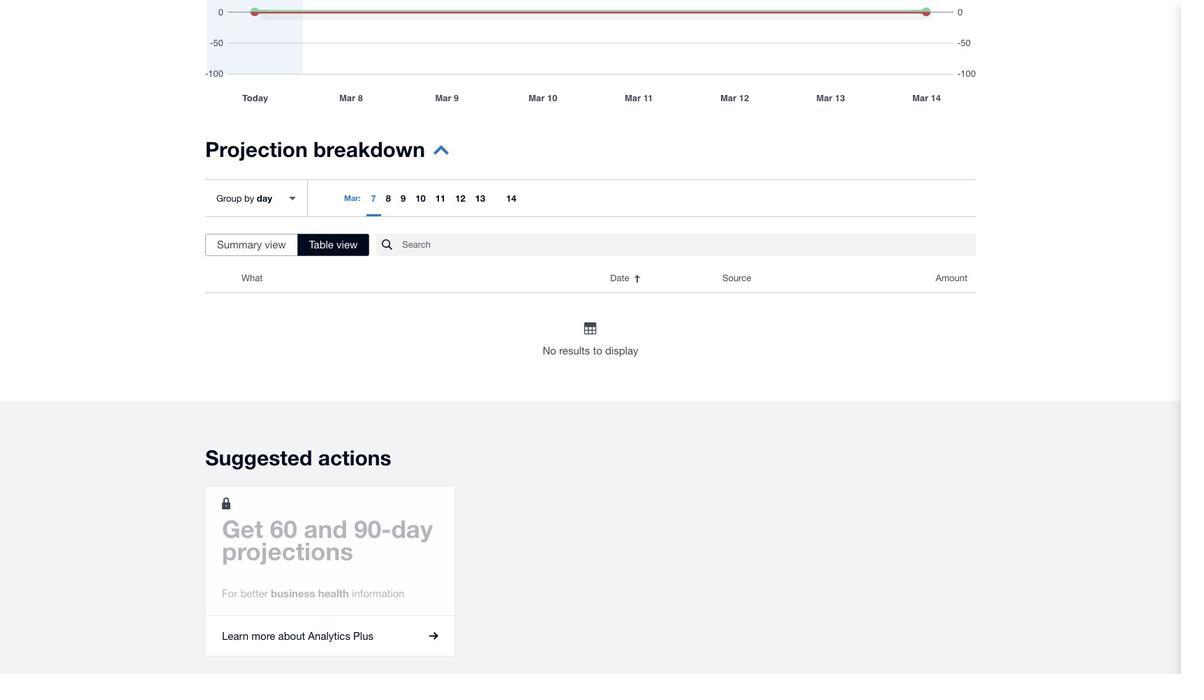Task type: describe. For each thing, give the bounding box(es) containing it.
amount
[[936, 273, 967, 283]]

amount button
[[863, 265, 976, 292]]

get
[[222, 514, 263, 544]]

display
[[605, 345, 638, 357]]

0 vertical spatial day
[[257, 192, 272, 203]]

by
[[244, 193, 254, 203]]

11 button
[[431, 180, 450, 216]]

summary view
[[217, 239, 286, 251]]

table view
[[309, 239, 358, 251]]

14
[[506, 193, 516, 204]]

suggested
[[205, 445, 312, 470]]

10 button
[[411, 180, 431, 216]]

8 button
[[381, 180, 396, 216]]

12 button
[[450, 180, 470, 216]]

date
[[610, 273, 629, 283]]

learn more about analytics plus button
[[205, 616, 455, 656]]

health
[[318, 587, 349, 599]]

view for summary view
[[265, 239, 286, 251]]

analytics
[[308, 630, 350, 642]]

60
[[270, 514, 297, 544]]

what
[[242, 273, 263, 283]]

source button
[[714, 265, 863, 292]]

actions
[[318, 445, 391, 470]]

business
[[271, 587, 315, 599]]

90-
[[354, 514, 391, 544]]

8
[[386, 193, 391, 204]]

information
[[352, 588, 405, 599]]

results
[[559, 345, 590, 357]]

list of upcoming transactions within the selected timeframe element
[[205, 265, 976, 359]]

view for table view
[[336, 239, 358, 251]]

source
[[722, 273, 751, 283]]

10
[[416, 193, 426, 204]]

day inside 'get 60 and 90-day projections'
[[391, 514, 433, 544]]

what button
[[233, 265, 602, 292]]



Task type: locate. For each thing, give the bounding box(es) containing it.
7 button
[[366, 180, 381, 216]]

option group
[[205, 234, 369, 256]]

learn
[[222, 630, 249, 642]]

0 horizontal spatial view
[[265, 239, 286, 251]]

mar
[[344, 193, 358, 202]]

7
[[371, 193, 376, 204]]

option group containing summary view
[[205, 234, 369, 256]]

group by day
[[216, 192, 272, 203]]

projections
[[222, 537, 353, 566]]

view
[[265, 239, 286, 251], [336, 239, 358, 251]]

:
[[358, 193, 361, 202]]

date button
[[602, 265, 714, 292]]

0 horizontal spatial day
[[257, 192, 272, 203]]

14 button
[[501, 180, 521, 216]]

for better business health information
[[222, 587, 405, 599]]

12
[[455, 193, 465, 204]]

view right summary
[[265, 239, 286, 251]]

table
[[309, 239, 334, 251]]

breakdown
[[313, 137, 425, 162]]

for
[[222, 588, 237, 599]]

1 horizontal spatial view
[[336, 239, 358, 251]]

plus
[[353, 630, 373, 642]]

projection
[[205, 137, 308, 162]]

better
[[240, 588, 268, 599]]

1 view from the left
[[265, 239, 286, 251]]

13
[[475, 193, 485, 204]]

1 horizontal spatial day
[[391, 514, 433, 544]]

1 vertical spatial day
[[391, 514, 433, 544]]

day
[[257, 192, 272, 203], [391, 514, 433, 544]]

11
[[435, 193, 446, 204]]

mar :
[[344, 193, 361, 202]]

2 view from the left
[[336, 239, 358, 251]]

9 button
[[396, 180, 411, 216]]

and
[[304, 514, 347, 544]]

summary
[[217, 239, 262, 251]]

learn more about analytics plus
[[222, 630, 373, 642]]

more
[[251, 630, 275, 642]]

get 60 and 90-day projections
[[222, 514, 433, 566]]

about
[[278, 630, 305, 642]]

projection breakdown
[[205, 137, 425, 162]]

no results to display
[[543, 345, 638, 357]]

projection breakdown button
[[205, 137, 449, 171]]

to
[[593, 345, 602, 357]]

Search for a document search field
[[402, 233, 976, 257]]

view right table
[[336, 239, 358, 251]]

group
[[216, 193, 242, 203]]

9
[[401, 193, 406, 204]]

suggested actions
[[205, 445, 391, 470]]

no
[[543, 345, 556, 357]]

13 button
[[470, 180, 490, 216]]



Task type: vqa. For each thing, say whether or not it's contained in the screenshot.
results
yes



